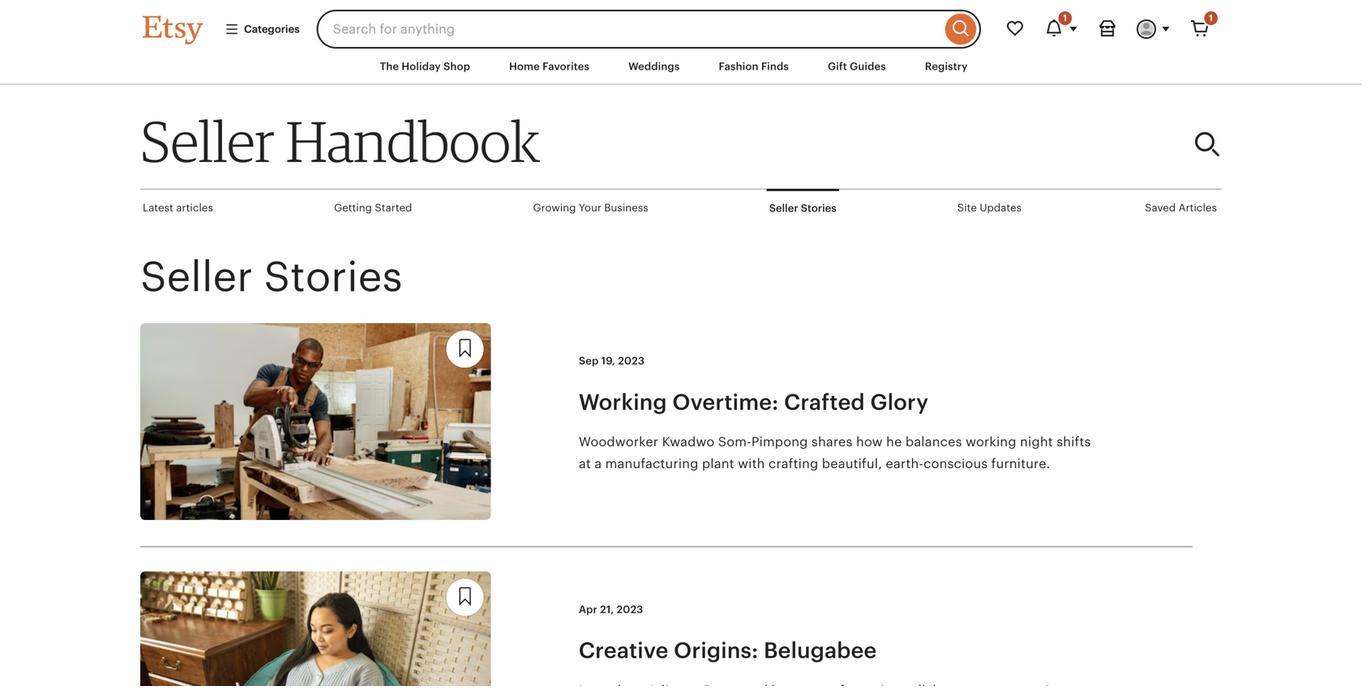 Task type: describe. For each thing, give the bounding box(es) containing it.
how
[[856, 435, 883, 450]]

a
[[595, 457, 602, 472]]

the holiday shop
[[380, 60, 470, 73]]

seller stories link
[[767, 189, 839, 226]]

latest articles link
[[140, 190, 216, 226]]

categories button
[[212, 15, 312, 44]]

categories
[[244, 23, 300, 35]]

fashion finds link
[[707, 52, 801, 81]]

furniture.
[[992, 457, 1051, 472]]

registry
[[925, 60, 968, 73]]

Search for anything text field
[[317, 10, 942, 49]]

som-
[[718, 435, 752, 450]]

1 button
[[1035, 10, 1088, 49]]

pimpong
[[752, 435, 808, 450]]

plant
[[702, 457, 735, 472]]

apr
[[579, 604, 598, 616]]

site updates link
[[955, 190, 1024, 226]]

woodworker kwadwo som-pimpong shares how he balances working night shifts at a manufacturing plant with crafting beautiful, earth-conscious furniture.
[[579, 435, 1091, 472]]

business
[[604, 202, 649, 214]]

19,
[[601, 355, 616, 367]]

creative origins: belugabee image
[[140, 572, 491, 687]]

menu bar containing the holiday shop
[[114, 49, 1249, 85]]

overtime:
[[673, 390, 779, 415]]

weddings
[[629, 60, 680, 73]]

2 1 from the left
[[1210, 13, 1213, 23]]

21,
[[600, 604, 614, 616]]

earth-
[[886, 457, 924, 472]]

creative origins: belugabee
[[579, 639, 877, 664]]

latest articles
[[143, 202, 213, 214]]

kwadwo
[[662, 435, 715, 450]]

manufacturing
[[606, 457, 699, 472]]

crafting
[[769, 457, 819, 472]]

2023 for creative
[[617, 604, 643, 616]]

the holiday shop link
[[368, 52, 483, 81]]

stories inside 'link'
[[801, 203, 837, 215]]

working
[[966, 435, 1017, 450]]

site
[[958, 202, 977, 214]]

getting
[[334, 202, 372, 214]]

growing your business link
[[531, 190, 651, 226]]

finds
[[761, 60, 789, 73]]

growing
[[533, 202, 576, 214]]

seller handbook link
[[140, 107, 901, 176]]

balances
[[906, 435, 962, 450]]

2 vertical spatial seller
[[140, 254, 253, 301]]

shifts
[[1057, 435, 1091, 450]]

home favorites
[[509, 60, 590, 73]]

1 link
[[1181, 10, 1220, 49]]

articles
[[176, 202, 213, 214]]

home favorites link
[[497, 52, 602, 81]]

your
[[579, 202, 602, 214]]

0 horizontal spatial seller stories
[[140, 254, 403, 301]]

seller for seller stories 'link'
[[769, 203, 798, 215]]

saved articles link
[[1143, 190, 1220, 226]]

gift
[[828, 60, 847, 73]]

holiday
[[402, 60, 441, 73]]

sep
[[579, 355, 599, 367]]

gift guides
[[828, 60, 886, 73]]

growing your business
[[533, 202, 649, 214]]



Task type: locate. For each thing, give the bounding box(es) containing it.
shares
[[812, 435, 853, 450]]

2023
[[618, 355, 645, 367], [617, 604, 643, 616]]

home
[[509, 60, 540, 73]]

night
[[1020, 435, 1053, 450]]

0 vertical spatial seller stories
[[769, 203, 837, 215]]

apr 21, 2023
[[579, 604, 643, 616]]

updates
[[980, 202, 1022, 214]]

woodworker
[[579, 435, 659, 450]]

with
[[738, 457, 765, 472]]

seller
[[140, 107, 275, 176], [769, 203, 798, 215], [140, 254, 253, 301]]

he
[[887, 435, 902, 450]]

creative
[[579, 639, 669, 664]]

gift guides link
[[816, 52, 899, 81]]

stories
[[801, 203, 837, 215], [264, 254, 403, 301]]

1 vertical spatial seller stories
[[140, 254, 403, 301]]

getting started link
[[332, 190, 415, 226]]

1
[[1064, 13, 1067, 23], [1210, 13, 1213, 23]]

the
[[380, 60, 399, 73]]

None search field
[[317, 10, 981, 49]]

2023 right 21,
[[617, 604, 643, 616]]

beautiful,
[[822, 457, 882, 472]]

guides
[[850, 60, 886, 73]]

menu bar
[[114, 49, 1249, 85]]

seller for seller handbook link
[[140, 107, 275, 176]]

1 horizontal spatial 1
[[1210, 13, 1213, 23]]

at
[[579, 457, 591, 472]]

articles
[[1179, 202, 1217, 214]]

working
[[579, 390, 667, 415]]

glory
[[871, 390, 929, 415]]

saved
[[1145, 202, 1176, 214]]

0 horizontal spatial 1
[[1064, 13, 1067, 23]]

sep 19, 2023
[[579, 355, 645, 367]]

seller stories inside seller stories 'link'
[[769, 203, 837, 215]]

creative origins: belugabee link
[[579, 637, 1098, 666]]

handbook
[[286, 107, 540, 176]]

belugabee
[[764, 639, 877, 664]]

crafted
[[784, 390, 865, 415]]

1 vertical spatial seller
[[769, 203, 798, 215]]

none search field inside categories banner
[[317, 10, 981, 49]]

1 inside popup button
[[1064, 13, 1067, 23]]

0 vertical spatial seller
[[140, 107, 275, 176]]

seller stories
[[769, 203, 837, 215], [140, 254, 403, 301]]

conscious
[[924, 457, 988, 472]]

site updates
[[958, 202, 1022, 214]]

fashion finds
[[719, 60, 789, 73]]

0 vertical spatial 2023
[[618, 355, 645, 367]]

categories banner
[[114, 0, 1249, 49]]

2023 for working
[[618, 355, 645, 367]]

1 horizontal spatial stories
[[801, 203, 837, 215]]

1 vertical spatial stories
[[264, 254, 403, 301]]

1 horizontal spatial seller stories
[[769, 203, 837, 215]]

weddings link
[[616, 52, 692, 81]]

2023 right 19,
[[618, 355, 645, 367]]

registry link
[[913, 52, 980, 81]]

origins:
[[674, 639, 759, 664]]

saved articles
[[1145, 202, 1217, 214]]

working overtime: crafted glory
[[579, 390, 929, 415]]

1 1 from the left
[[1064, 13, 1067, 23]]

0 horizontal spatial stories
[[264, 254, 403, 301]]

1 vertical spatial 2023
[[617, 604, 643, 616]]

shop
[[444, 60, 470, 73]]

working overtime: crafted glory link
[[579, 388, 1098, 417]]

getting started
[[334, 202, 412, 214]]

seller inside 'link'
[[769, 203, 798, 215]]

0 vertical spatial stories
[[801, 203, 837, 215]]

started
[[375, 202, 412, 214]]

favorites
[[543, 60, 590, 73]]

latest
[[143, 202, 173, 214]]

working overtime: crafted glory image
[[140, 323, 491, 521]]

seller handbook
[[140, 107, 540, 176]]

fashion
[[719, 60, 759, 73]]



Task type: vqa. For each thing, say whether or not it's contained in the screenshot.
Shipping to the bottom
no



